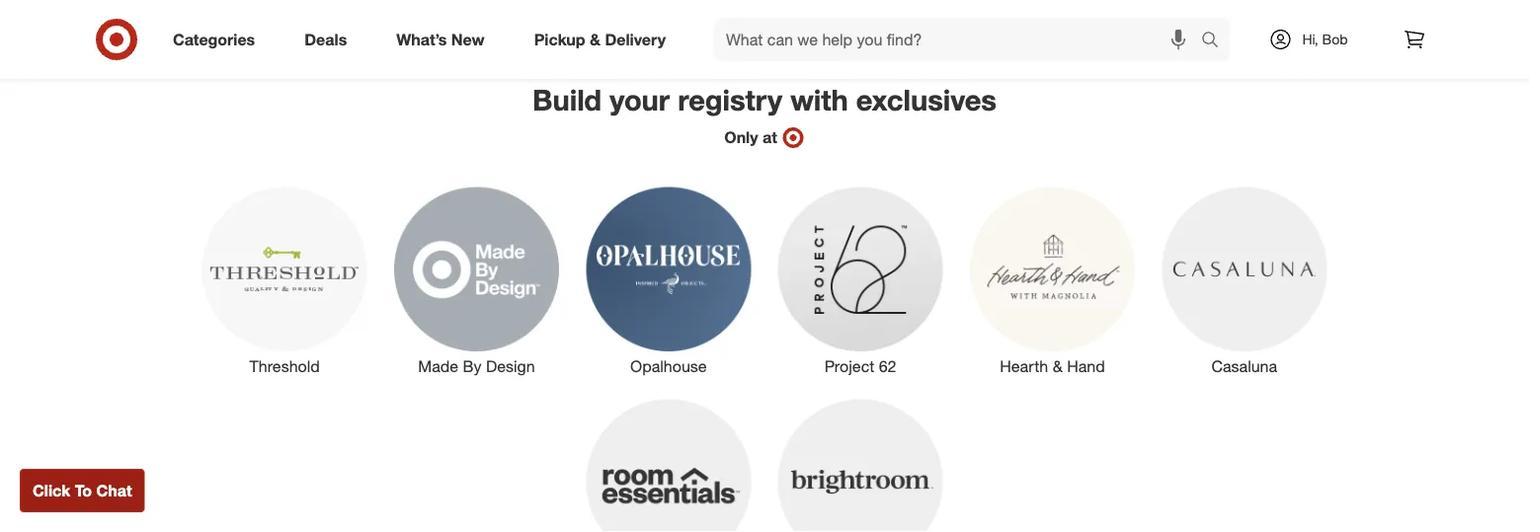 Task type: describe. For each thing, give the bounding box(es) containing it.
made
[[418, 357, 458, 377]]

pickup & delivery link
[[517, 18, 690, 61]]

made by design
[[418, 357, 535, 377]]

project 62
[[825, 357, 896, 377]]

hi, bob
[[1302, 31, 1348, 48]]

casaluna
[[1212, 357, 1277, 377]]

made by design link
[[381, 183, 573, 378]]

what's new link
[[380, 18, 509, 61]]

deals
[[304, 30, 347, 49]]

& for hand
[[1053, 357, 1063, 377]]

What can we help you find? suggestions appear below search field
[[714, 18, 1206, 61]]

by
[[463, 357, 482, 377]]

categories
[[173, 30, 255, 49]]

design
[[486, 357, 535, 377]]

hand
[[1067, 357, 1105, 377]]

with
[[790, 82, 848, 117]]

bob
[[1322, 31, 1348, 48]]

casaluna link
[[1148, 183, 1340, 378]]

search
[[1192, 32, 1240, 51]]

new
[[451, 30, 485, 49]]

build your registry with exclusives
[[532, 82, 997, 117]]

target image
[[781, 126, 805, 150]]

hearth
[[1000, 357, 1048, 377]]

pickup & delivery
[[534, 30, 666, 49]]

opalhouse
[[630, 357, 707, 377]]

hearth & hand link
[[956, 183, 1148, 378]]

delivery
[[605, 30, 666, 49]]



Task type: vqa. For each thing, say whether or not it's contained in the screenshot.
'What's New' link
yes



Task type: locate. For each thing, give the bounding box(es) containing it.
project 62 link
[[765, 183, 956, 378]]

hi,
[[1302, 31, 1318, 48]]

62
[[879, 357, 896, 377]]

what's
[[396, 30, 447, 49]]

1 horizontal spatial &
[[1053, 357, 1063, 377]]

your
[[610, 82, 670, 117]]

threshold link
[[189, 183, 381, 378]]

what's new
[[396, 30, 485, 49]]

pickup
[[534, 30, 585, 49]]

exclusives
[[856, 82, 997, 117]]

search button
[[1192, 18, 1240, 65]]

& left 'hand'
[[1053, 357, 1063, 377]]

project
[[825, 357, 874, 377]]

categories link
[[156, 18, 280, 61]]

to
[[75, 481, 92, 500]]

click
[[33, 481, 70, 500]]

threshold
[[250, 357, 320, 377]]

registry
[[678, 82, 782, 117]]

only
[[724, 128, 758, 147]]

deals link
[[288, 18, 372, 61]]

&
[[590, 30, 601, 49], [1053, 357, 1063, 377]]

chat
[[96, 481, 132, 500]]

1 vertical spatial &
[[1053, 357, 1063, 377]]

0 horizontal spatial &
[[590, 30, 601, 49]]

0 vertical spatial &
[[590, 30, 601, 49]]

build
[[532, 82, 602, 117]]

& for delivery
[[590, 30, 601, 49]]

click to chat
[[33, 481, 132, 500]]

opalhouse link
[[573, 183, 765, 378]]

& right pickup
[[590, 30, 601, 49]]

hearth & hand
[[1000, 357, 1105, 377]]

only at
[[724, 128, 777, 147]]

at
[[763, 128, 777, 147]]

click to chat button
[[20, 469, 145, 513]]



